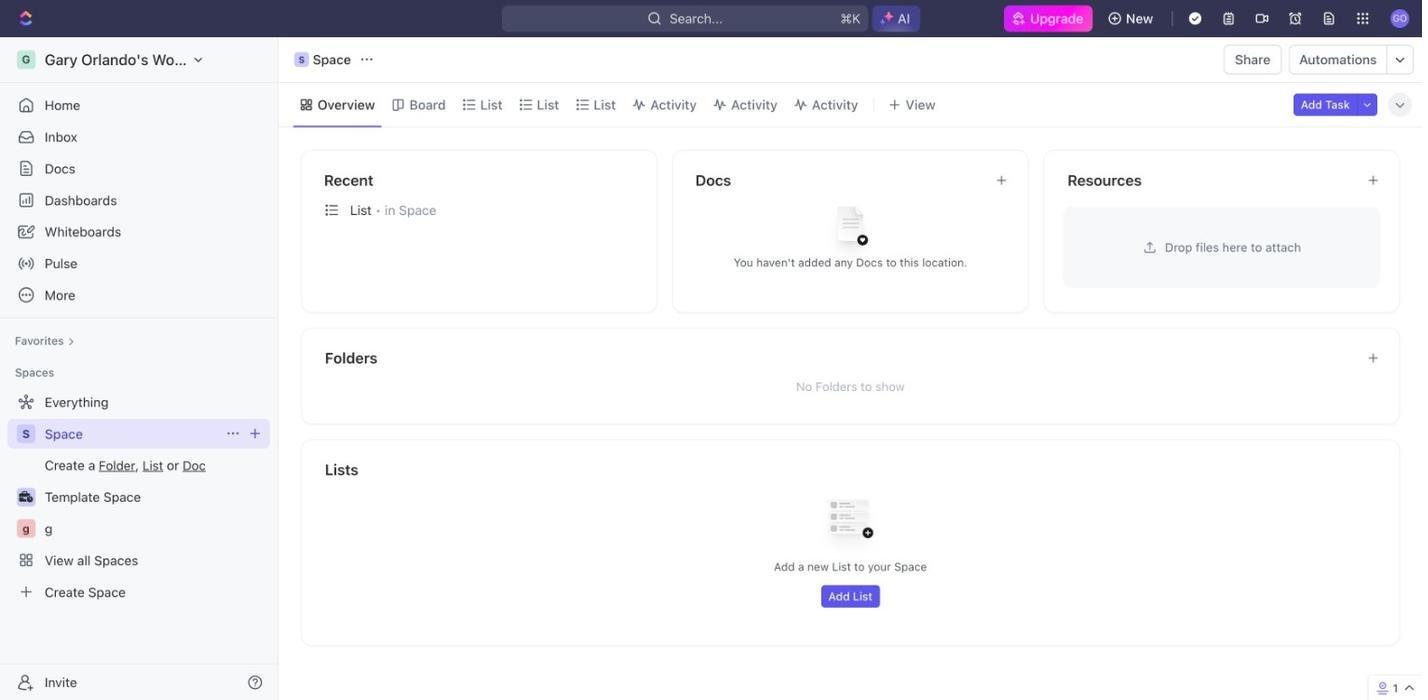Task type: vqa. For each thing, say whether or not it's contained in the screenshot.
bottommost everything LINK
no



Task type: describe. For each thing, give the bounding box(es) containing it.
g, , element
[[17, 520, 35, 538]]

no lists icon. image
[[813, 485, 888, 560]]

business time image
[[19, 492, 33, 503]]

no most used docs image
[[813, 192, 888, 267]]

sidebar navigation
[[0, 37, 282, 700]]

gary orlando's workspace, , element
[[17, 50, 35, 69]]



Task type: locate. For each thing, give the bounding box(es) containing it.
0 horizontal spatial space, , element
[[17, 425, 35, 443]]

1 horizontal spatial space, , element
[[294, 52, 309, 67]]

1 vertical spatial space, , element
[[17, 425, 35, 443]]

0 vertical spatial space, , element
[[294, 52, 309, 67]]

tree inside sidebar navigation
[[7, 387, 270, 607]]

space, , element
[[294, 52, 309, 67], [17, 425, 35, 443]]

tree
[[7, 387, 270, 607]]



